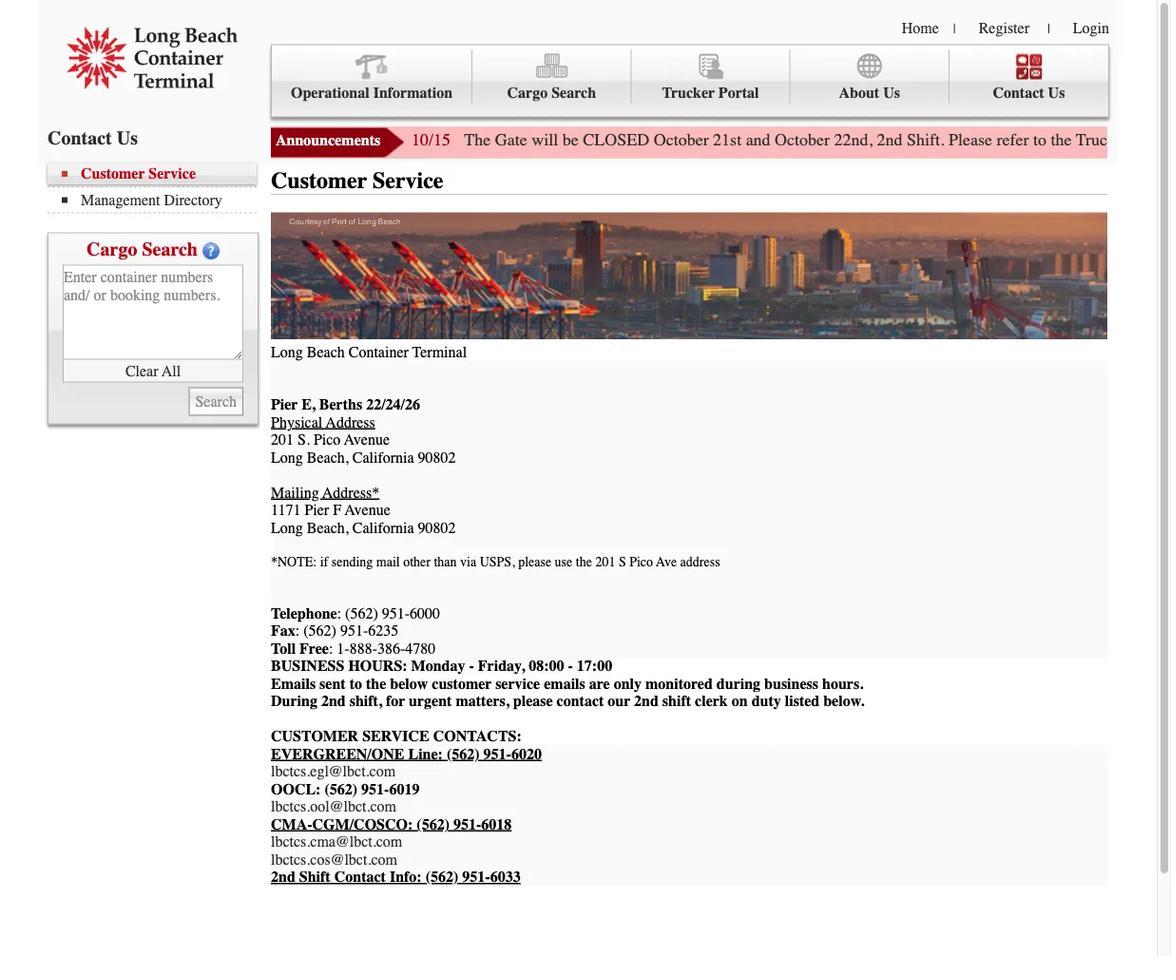 Task type: locate. For each thing, give the bounding box(es) containing it.
avenue inside mailing address* 1171 pier f avenue long beach, california 90802​
[[345, 502, 391, 519]]

0 vertical spatial cargo search
[[507, 84, 596, 102]]

menu bar
[[271, 44, 1110, 117], [48, 163, 266, 213]]

pico right s.
[[314, 431, 341, 449]]

login link
[[1073, 19, 1110, 37]]

2nd left the 'shift.'
[[877, 130, 903, 150]]

california up mail
[[353, 519, 414, 537]]

1 horizontal spatial search
[[552, 84, 596, 102]]

pier e, berths 22/24/26 physical address 201 s. pico avenue long beach, california 90802
[[271, 396, 456, 467]]

pier
[[271, 396, 298, 414], [305, 502, 329, 519]]

contact up "management"
[[48, 127, 112, 149]]

service down 10/15
[[373, 168, 444, 194]]

201 left s.
[[271, 431, 294, 449]]

customer service management directory
[[81, 165, 222, 209]]

beach, down address
[[307, 449, 349, 467]]

1 vertical spatial pier
[[305, 502, 329, 519]]

(562) down 6019
[[417, 816, 450, 834]]

1 vertical spatial contact us
[[48, 127, 138, 149]]

service for customer service
[[373, 168, 444, 194]]

6018
[[481, 816, 512, 834]]

2nd right our
[[634, 693, 659, 711]]

search down management directory link
[[142, 238, 198, 260]]

0 horizontal spatial pico
[[314, 431, 341, 449]]

0 horizontal spatial -
[[469, 658, 474, 675]]

beach,
[[307, 449, 349, 467], [307, 519, 349, 537]]

avenue right f
[[345, 502, 391, 519]]

0 horizontal spatial :
[[296, 623, 300, 640]]

cargo up will on the left
[[507, 84, 548, 102]]

long up mailing
[[271, 449, 303, 467]]

- left 17:00 at the bottom
[[568, 658, 573, 675]]

please left use
[[518, 555, 552, 570]]

386-
[[378, 640, 405, 658]]

0 vertical spatial contact
[[993, 84, 1045, 102]]

1 beach, from the top
[[307, 449, 349, 467]]

beach
[[307, 343, 345, 361]]

0 horizontal spatial customer
[[81, 165, 145, 183]]

0 vertical spatial beach,
[[307, 449, 349, 467]]

1 horizontal spatial pico
[[630, 555, 653, 570]]

*note: if sending mail other than via usps, please use the 201 s pico ave address
[[271, 555, 720, 570]]

shift
[[663, 693, 691, 711]]

via usps,
[[460, 555, 515, 570]]

1 horizontal spatial us
[[884, 84, 901, 102]]

below
[[390, 675, 428, 693]]

2 - from the left
[[568, 658, 573, 675]]

cargo search down management directory link
[[87, 238, 198, 260]]

2 vertical spatial the
[[366, 675, 386, 693]]

october left 21st
[[654, 130, 709, 150]]

0 horizontal spatial pier
[[271, 396, 298, 414]]

operational
[[291, 84, 370, 102]]

contact inside customer service contacts: evergreen/one line: (562) 951-6020 lbctcs.egl@lbct.com oocl: (562) 951-6019 lbctcs.ool@lbct.com cma-cgm/cosco: (562) 951-6018 lbctcs.cma@lbct.com lbctcs.cos@lbct.com 2nd shift contact info: (562) 951-6033​​
[[334, 869, 386, 886]]

please
[[949, 130, 993, 150]]

long inside mailing address* 1171 pier f avenue long beach, california 90802​
[[271, 519, 303, 537]]

monitored
[[646, 675, 713, 693]]

avenue down berths
[[344, 431, 390, 449]]

0 horizontal spatial service
[[149, 165, 196, 183]]

1 horizontal spatial |
[[1048, 21, 1051, 36]]

fax
[[271, 623, 296, 640]]

menu bar containing customer service
[[48, 163, 266, 213]]

| left login link
[[1048, 21, 1051, 36]]

1 vertical spatial california
[[353, 519, 414, 537]]

our
[[608, 693, 631, 711]]

0 vertical spatial long
[[271, 449, 303, 467]]

951-
[[382, 605, 410, 623], [340, 623, 368, 640], [484, 746, 512, 763], [361, 781, 389, 798], [454, 816, 481, 834], [463, 869, 490, 886]]

0 vertical spatial 201
[[271, 431, 294, 449]]

2 horizontal spatial contact
[[993, 84, 1045, 102]]

cargo search link
[[473, 50, 632, 104]]

0 vertical spatial california
[[353, 449, 414, 467]]

only
[[614, 675, 642, 693]]

1 vertical spatial cargo
[[87, 238, 137, 260]]

contact inside contact us link
[[993, 84, 1045, 102]]

2 | from the left
[[1048, 21, 1051, 36]]

will
[[532, 130, 558, 150]]

mailing
[[271, 484, 319, 502]]

0 vertical spatial avenue
[[344, 431, 390, 449]]

contact up the refer
[[993, 84, 1045, 102]]

1 - from the left
[[469, 658, 474, 675]]

1 horizontal spatial october
[[775, 130, 830, 150]]

1 horizontal spatial service
[[373, 168, 444, 194]]

the left below at the bottom of the page
[[366, 675, 386, 693]]

business hours:
[[271, 658, 408, 675]]

1 vertical spatial please
[[513, 693, 553, 711]]

emails
[[271, 675, 316, 693]]

customer for customer service management directory
[[81, 165, 145, 183]]

contact
[[993, 84, 1045, 102], [48, 127, 112, 149], [334, 869, 386, 886]]

shift.
[[907, 130, 945, 150]]

0 horizontal spatial contact us
[[48, 127, 138, 149]]

all
[[162, 362, 181, 380]]

october right and
[[775, 130, 830, 150]]

1 california from the top
[[353, 449, 414, 467]]

0 horizontal spatial |
[[954, 21, 956, 36]]

1 horizontal spatial cargo search
[[507, 84, 596, 102]]

1 vertical spatial 201
[[596, 555, 616, 570]]

directory
[[164, 191, 222, 209]]

1 horizontal spatial :
[[329, 640, 333, 658]]

customer up "management"
[[81, 165, 145, 183]]

beach, up if
[[307, 519, 349, 537]]

1 long from the top
[[271, 449, 303, 467]]

trucker
[[662, 84, 715, 102]]

contact down lbctcs.cma@lbct.com link
[[334, 869, 386, 886]]

to
[[1034, 130, 1047, 150], [350, 675, 362, 693]]

please
[[518, 555, 552, 570], [513, 693, 553, 711]]

10/15 the gate will be closed october 21st and october 22nd, 2nd shift. please refer to the truck gate ho
[[412, 130, 1172, 150]]

2nd left shift
[[271, 869, 296, 886]]

1 horizontal spatial cargo
[[507, 84, 548, 102]]

6235
[[368, 623, 399, 640]]

1 horizontal spatial pier
[[305, 502, 329, 519]]

1 vertical spatial the
[[576, 555, 592, 570]]

0 vertical spatial contact us
[[993, 84, 1065, 102]]

(562) left 1-
[[304, 623, 337, 640]]

cargo down "management"
[[87, 238, 137, 260]]

0 horizontal spatial to
[[350, 675, 362, 693]]

0 horizontal spatial october
[[654, 130, 709, 150]]

lbctcs.egl@lbct.com link
[[271, 763, 396, 781]]

other
[[403, 555, 431, 570]]

during
[[717, 675, 761, 693]]

evergreen/one
[[271, 746, 405, 763]]

4780
[[405, 640, 436, 658]]

08:00
[[529, 658, 564, 675]]

refer
[[997, 130, 1029, 150]]

contact us up "management"
[[48, 127, 138, 149]]

1 horizontal spatial the
[[576, 555, 592, 570]]

lbctcs.cma@lbct.com
[[271, 834, 402, 851]]

1 horizontal spatial to
[[1034, 130, 1047, 150]]

(562)
[[345, 605, 378, 623], [304, 623, 337, 640], [447, 746, 480, 763], [325, 781, 358, 798], [417, 816, 450, 834], [426, 869, 459, 886]]

lbctcs.ool@lbct.com link
[[271, 798, 397, 816]]

service inside customer service management directory
[[149, 165, 196, 183]]

please down 08:00
[[513, 693, 553, 711]]

pier left f
[[305, 502, 329, 519]]

contact us inside contact us link
[[993, 84, 1065, 102]]

california inside mailing address* 1171 pier f avenue long beach, california 90802​
[[353, 519, 414, 537]]

1 vertical spatial to
[[350, 675, 362, 693]]

gate left ho
[[1121, 130, 1153, 150]]

0 vertical spatial pier
[[271, 396, 298, 414]]

clear
[[125, 362, 158, 380]]

6000
[[410, 605, 440, 623]]

management directory link
[[62, 191, 257, 209]]

0 horizontal spatial contact
[[48, 127, 112, 149]]

0 horizontal spatial gate
[[495, 130, 527, 150]]

s.
[[298, 431, 310, 449]]

0 horizontal spatial cargo
[[87, 238, 137, 260]]

1 horizontal spatial -
[[568, 658, 573, 675]]

us inside about us link
[[884, 84, 901, 102]]

line:
[[408, 746, 443, 763]]

| right home link
[[954, 21, 956, 36]]

clear all button
[[63, 360, 243, 383]]

long inside pier e, berths 22/24/26 physical address 201 s. pico avenue long beach, california 90802
[[271, 449, 303, 467]]

container
[[349, 343, 409, 361]]

the left the truck
[[1051, 130, 1072, 150]]

beach, inside pier e, berths 22/24/26 physical address 201 s. pico avenue long beach, california 90802
[[307, 449, 349, 467]]

201 left s
[[596, 555, 616, 570]]

october
[[654, 130, 709, 150], [775, 130, 830, 150]]

pico right s
[[630, 555, 653, 570]]

1 horizontal spatial contact
[[334, 869, 386, 886]]

lbctcs.ool@lbct.com
[[271, 798, 397, 816]]

lbctcs.cos@lbct.com
[[271, 851, 397, 869]]

0 horizontal spatial cargo search
[[87, 238, 198, 260]]

cargo search
[[507, 84, 596, 102], [87, 238, 198, 260]]

cargo search up will on the left
[[507, 84, 596, 102]]

0 horizontal spatial menu bar
[[48, 163, 266, 213]]

0 vertical spatial the
[[1051, 130, 1072, 150]]

2 horizontal spatial us
[[1049, 84, 1065, 102]]

contact us link
[[950, 50, 1109, 104]]

0 vertical spatial pico
[[314, 431, 341, 449]]

90802​
[[418, 519, 456, 537]]

long up *note:
[[271, 519, 303, 537]]

1 vertical spatial beach,
[[307, 519, 349, 537]]

1 vertical spatial long
[[271, 519, 303, 537]]

(562) down "evergreen/one"
[[325, 781, 358, 798]]

17:00
[[577, 658, 613, 675]]

california up the address*
[[353, 449, 414, 467]]

about us
[[839, 84, 901, 102]]

0 vertical spatial search
[[552, 84, 596, 102]]

customer down announcements
[[271, 168, 367, 194]]

22nd,
[[835, 130, 873, 150]]

customer for customer service
[[271, 168, 367, 194]]

0 horizontal spatial the
[[366, 675, 386, 693]]

use
[[555, 555, 573, 570]]

to right sent
[[350, 675, 362, 693]]

contact us up the refer
[[993, 84, 1065, 102]]

0 vertical spatial cargo
[[507, 84, 548, 102]]

avenue
[[344, 431, 390, 449], [345, 502, 391, 519]]

0 vertical spatial please
[[518, 555, 552, 570]]

0 vertical spatial menu bar
[[271, 44, 1110, 117]]

2 vertical spatial contact
[[334, 869, 386, 886]]

201
[[271, 431, 294, 449], [596, 555, 616, 570]]

- left friday,
[[469, 658, 474, 675]]

1 horizontal spatial contact us
[[993, 84, 1065, 102]]

1 horizontal spatial menu bar
[[271, 44, 1110, 117]]

1 horizontal spatial customer
[[271, 168, 367, 194]]

2 long from the top
[[271, 519, 303, 537]]

the right use
[[576, 555, 592, 570]]

pier left the e,
[[271, 396, 298, 414]]

customer service contacts: evergreen/one line: (562) 951-6020 lbctcs.egl@lbct.com oocl: (562) 951-6019 lbctcs.ool@lbct.com cma-cgm/cosco: (562) 951-6018 lbctcs.cma@lbct.com lbctcs.cos@lbct.com 2nd shift contact info: (562) 951-6033​​
[[271, 728, 542, 886]]

2 california from the top
[[353, 519, 414, 537]]

888-
[[350, 640, 378, 658]]

1 vertical spatial menu bar
[[48, 163, 266, 213]]

address*
[[323, 484, 380, 502]]

friday,
[[478, 658, 525, 675]]

please inside telephone : (562) 951-6000 fax : (562) 951-6235 toll free : 1-888-386-4780 business hours: monday - friday, 08:00 - 17:00 emails sent to the below customer service emails are only monitored during business hours. ​ ​during 2nd shift, for urgent matters, please contact our 2nd shift clerk on duty listed below.
[[513, 693, 553, 711]]

1 horizontal spatial 201
[[596, 555, 616, 570]]

telephone : (562) 951-6000 fax : (562) 951-6235 toll free : 1-888-386-4780 business hours: monday - friday, 08:00 - 17:00 emails sent to the below customer service emails are only monitored during business hours. ​ ​during 2nd shift, for urgent matters, please contact our 2nd shift clerk on duty listed below.
[[271, 605, 872, 711]]

us inside contact us link
[[1049, 84, 1065, 102]]

search up be
[[552, 84, 596, 102]]

None submit
[[189, 388, 243, 416]]

service up management directory link
[[149, 165, 196, 183]]

0 horizontal spatial 201
[[271, 431, 294, 449]]

1 vertical spatial avenue
[[345, 502, 391, 519]]

ave
[[656, 555, 677, 570]]

2 beach, from the top
[[307, 519, 349, 537]]

0 vertical spatial to
[[1034, 130, 1047, 150]]

1 horizontal spatial gate
[[1121, 130, 1153, 150]]

to right the refer
[[1034, 130, 1047, 150]]

pier inside pier e, berths 22/24/26 physical address 201 s. pico avenue long beach, california 90802
[[271, 396, 298, 414]]

service
[[149, 165, 196, 183], [373, 168, 444, 194]]

customer inside customer service management directory
[[81, 165, 145, 183]]

1 vertical spatial search
[[142, 238, 198, 260]]

about us link
[[791, 50, 950, 104]]

gate right the the on the left of the page
[[495, 130, 527, 150]]

0 horizontal spatial search
[[142, 238, 198, 260]]



Task type: vqa. For each thing, say whether or not it's contained in the screenshot.
Current Vessel(s): on the top left of page
no



Task type: describe. For each thing, give the bounding box(es) containing it.
telephone
[[271, 605, 337, 623]]

service
[[496, 675, 540, 693]]

berths
[[319, 396, 362, 414]]

closed
[[583, 130, 650, 150]]

the
[[464, 130, 491, 150]]

and
[[746, 130, 771, 150]]

login
[[1073, 19, 1110, 37]]

truck
[[1076, 130, 1117, 150]]

1-
[[337, 640, 350, 658]]

shift
[[299, 869, 331, 886]]

home
[[902, 19, 939, 37]]

sent
[[320, 675, 346, 693]]

announcements
[[276, 132, 381, 149]]

6033​​
[[490, 869, 521, 886]]

menu bar containing operational information
[[271, 44, 1110, 117]]

if
[[320, 555, 328, 570]]

lbctcs.egl@lbct.com
[[271, 763, 396, 781]]

monday
[[411, 658, 466, 675]]

operational information link
[[272, 50, 473, 104]]

1 vertical spatial pico
[[630, 555, 653, 570]]

6019
[[389, 781, 420, 798]]

1 | from the left
[[954, 21, 956, 36]]

mailing address* 1171 pier f avenue long beach, california 90802​
[[271, 484, 456, 537]]

be
[[563, 130, 579, 150]]

oocl:
[[271, 781, 321, 798]]

portal
[[719, 84, 759, 102]]

info:
[[390, 869, 422, 886]]

2 october from the left
[[775, 130, 830, 150]]

search inside cargo search link
[[552, 84, 596, 102]]

for
[[386, 693, 405, 711]]

trucker portal
[[662, 84, 759, 102]]

​​​​​​​​​​​​​​​​​​​​​​​​​​​​​​​​​​​long beach container terminal
[[271, 343, 467, 361]]

e,
[[302, 396, 316, 414]]

us for contact us link
[[1049, 84, 1065, 102]]

cargo search inside menu bar
[[507, 84, 596, 102]]

beach, inside mailing address* 1171 pier f avenue long beach, california 90802​
[[307, 519, 349, 537]]

toll
[[271, 640, 296, 658]]

ho
[[1157, 130, 1172, 150]]

cgm/cosco:
[[312, 816, 413, 834]]

management
[[81, 191, 160, 209]]

on
[[732, 693, 748, 711]]

hours. ​
[[823, 675, 867, 693]]

​​​​​​​​​​​​​​​​​​​​​​​​​​​​​​​​​​​long
[[271, 343, 303, 361]]

90802
[[418, 449, 456, 467]]

(562) right line:
[[447, 746, 480, 763]]

customer
[[271, 728, 359, 746]]

below.
[[824, 693, 865, 711]]

than
[[434, 555, 457, 570]]

about
[[839, 84, 880, 102]]

the inside telephone : (562) 951-6000 fax : (562) 951-6235 toll free : 1-888-386-4780 business hours: monday - friday, 08:00 - 17:00 emails sent to the below customer service emails are only monitored during business hours. ​ ​during 2nd shift, for urgent matters, please contact our 2nd shift clerk on duty listed below.
[[366, 675, 386, 693]]

mail
[[376, 555, 400, 570]]

register
[[979, 19, 1030, 37]]

home link
[[902, 19, 939, 37]]

operational information
[[291, 84, 453, 102]]

pico inside pier e, berths 22/24/26 physical address 201 s. pico avenue long beach, california 90802
[[314, 431, 341, 449]]

22/24/26
[[366, 396, 420, 414]]

1 gate from the left
[[495, 130, 527, 150]]

customer
[[432, 675, 492, 693]]

us for about us link
[[884, 84, 901, 102]]

address
[[681, 555, 720, 570]]

cma-
[[271, 816, 312, 834]]

shift,
[[350, 693, 382, 711]]

201 inside pier e, berths 22/24/26 physical address 201 s. pico avenue long beach, california 90802
[[271, 431, 294, 449]]

avenue inside pier e, berths 22/24/26 physical address 201 s. pico avenue long beach, california 90802
[[344, 431, 390, 449]]

matters,
[[456, 693, 510, 711]]

business
[[765, 675, 819, 693]]

pier inside mailing address* 1171 pier f avenue long beach, california 90802​
[[305, 502, 329, 519]]

s
[[619, 555, 626, 570]]

1 vertical spatial cargo search
[[87, 238, 198, 260]]

free
[[300, 640, 329, 658]]

customer service
[[271, 168, 444, 194]]

1 october from the left
[[654, 130, 709, 150]]

lbctcs.cma@lbct.com link
[[271, 834, 402, 851]]

service for customer service management directory
[[149, 165, 196, 183]]

2nd left shift,
[[321, 693, 346, 711]]

Enter container numbers and/ or booking numbers.  text field
[[63, 265, 243, 360]]

1171
[[271, 502, 301, 519]]

customer service link
[[62, 165, 257, 183]]

2 horizontal spatial :
[[337, 605, 341, 623]]

information
[[373, 84, 453, 102]]

contacts:
[[433, 728, 522, 746]]

*note:
[[271, 555, 317, 570]]

to inside telephone : (562) 951-6000 fax : (562) 951-6235 toll free : 1-888-386-4780 business hours: monday - friday, 08:00 - 17:00 emails sent to the below customer service emails are only monitored during business hours. ​ ​during 2nd shift, for urgent matters, please contact our 2nd shift clerk on duty listed below.
[[350, 675, 362, 693]]

21st
[[713, 130, 742, 150]]

1 vertical spatial contact
[[48, 127, 112, 149]]

2 horizontal spatial the
[[1051, 130, 1072, 150]]

​during
[[271, 693, 318, 711]]

service
[[362, 728, 430, 746]]

2 gate from the left
[[1121, 130, 1153, 150]]

6020
[[512, 746, 542, 763]]

physical
[[271, 414, 323, 431]]

(562) up 888-
[[345, 605, 378, 623]]

2nd inside customer service contacts: evergreen/one line: (562) 951-6020 lbctcs.egl@lbct.com oocl: (562) 951-6019 lbctcs.ool@lbct.com cma-cgm/cosco: (562) 951-6018 lbctcs.cma@lbct.com lbctcs.cos@lbct.com 2nd shift contact info: (562) 951-6033​​
[[271, 869, 296, 886]]

(562) right info:
[[426, 869, 459, 886]]

f
[[333, 502, 341, 519]]

terminal
[[412, 343, 467, 361]]

california inside pier e, berths 22/24/26 physical address 201 s. pico avenue long beach, california 90802
[[353, 449, 414, 467]]

0 horizontal spatial us
[[117, 127, 138, 149]]



